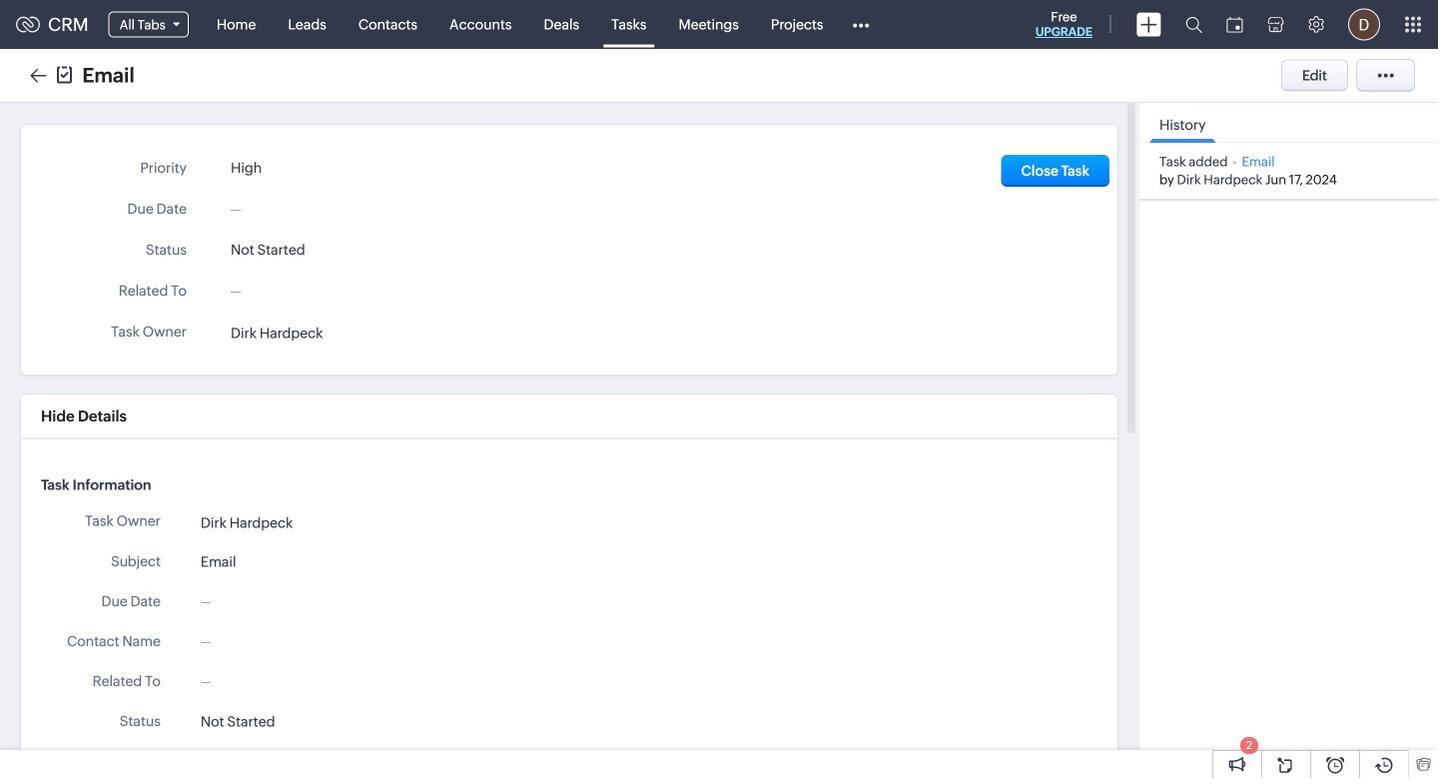 Task type: vqa. For each thing, say whether or not it's contained in the screenshot.
Create Menu ELEMENT
yes



Task type: describe. For each thing, give the bounding box(es) containing it.
create menu image
[[1137, 12, 1162, 36]]

Other Modules field
[[840, 8, 883, 40]]

calendar image
[[1227, 16, 1244, 32]]

search image
[[1186, 16, 1203, 33]]

search element
[[1174, 0, 1215, 49]]



Task type: locate. For each thing, give the bounding box(es) containing it.
logo image
[[16, 16, 40, 32]]

None field
[[96, 7, 201, 41]]

profile element
[[1336, 0, 1392, 48]]

create menu element
[[1125, 0, 1174, 48]]

profile image
[[1348, 8, 1380, 40]]



